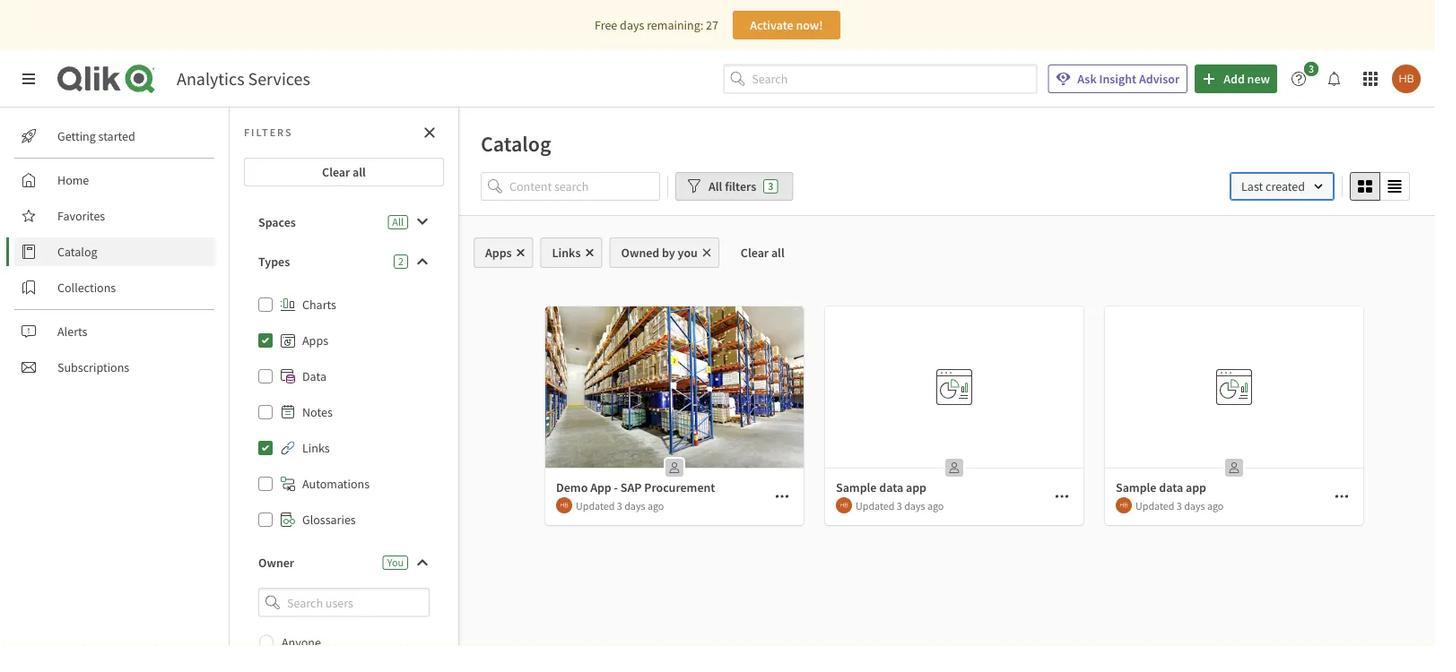 Task type: vqa. For each thing, say whether or not it's contained in the screenshot.
the middle Updated 3 days ago
yes



Task type: describe. For each thing, give the bounding box(es) containing it.
updated 3 days ago for first personal element from left
[[576, 499, 664, 513]]

3 inside dropdown button
[[1309, 62, 1314, 76]]

clear all for the bottommost "clear all" button
[[741, 245, 785, 261]]

free
[[595, 17, 617, 33]]

glossaries
[[302, 512, 356, 528]]

data
[[302, 369, 326, 385]]

Search users text field
[[283, 588, 408, 618]]

data for sample data app's howard brown image
[[879, 480, 903, 496]]

3 button
[[1284, 62, 1324, 93]]

app
[[590, 480, 611, 496]]

filters region
[[459, 169, 1435, 215]]

close sidebar menu image
[[22, 72, 36, 86]]

add new button
[[1195, 65, 1277, 93]]

all for top "clear all" button
[[353, 164, 366, 180]]

services
[[248, 68, 310, 90]]

new
[[1247, 71, 1270, 87]]

updated 3 days ago for third personal element
[[1136, 499, 1224, 513]]

charts
[[302, 297, 336, 313]]

owner
[[258, 555, 294, 571]]

procurement
[[644, 480, 715, 496]]

clear for the bottommost "clear all" button
[[741, 245, 769, 261]]

qlik sense app image
[[545, 307, 804, 468]]

subscriptions
[[57, 360, 129, 376]]

2 personal element from the left
[[940, 454, 969, 483]]

owned by you
[[621, 245, 698, 261]]

demo app - sap procurement
[[556, 480, 715, 496]]

you
[[387, 556, 404, 570]]

advisor
[[1139, 71, 1180, 87]]

updated 3 days ago for 2nd personal element
[[856, 499, 944, 513]]

app for third personal element
[[1186, 480, 1206, 496]]

analytics services
[[177, 68, 310, 90]]

ask insight advisor button
[[1048, 65, 1188, 93]]

sap
[[621, 480, 642, 496]]

searchbar element
[[723, 64, 1037, 94]]

more actions image for demo app - sap procurement
[[775, 490, 789, 504]]

free days remaining: 27
[[595, 17, 718, 33]]

home
[[57, 172, 89, 188]]

navigation pane element
[[0, 115, 229, 389]]

add
[[1224, 71, 1245, 87]]

all for the bottommost "clear all" button
[[771, 245, 785, 261]]

sample for 2nd personal element
[[836, 480, 877, 496]]

1 horizontal spatial catalog
[[481, 130, 551, 157]]

all for all filters
[[709, 178, 722, 195]]

analytics services element
[[177, 68, 310, 90]]

all filters
[[709, 178, 756, 195]]

howard brown image
[[1116, 498, 1132, 514]]

subscriptions link
[[14, 353, 215, 382]]

types
[[258, 254, 290, 270]]

27
[[706, 17, 718, 33]]

ago for first personal element from left
[[648, 499, 664, 513]]

getting
[[57, 128, 96, 144]]

activate now!
[[750, 17, 823, 33]]

last
[[1241, 178, 1263, 195]]

apps button
[[474, 238, 533, 268]]

you
[[678, 245, 698, 261]]

0 horizontal spatial apps
[[302, 333, 328, 349]]

favorites link
[[14, 202, 215, 231]]

days for first personal element from left
[[624, 499, 645, 513]]

collections
[[57, 280, 116, 296]]

ago for third personal element
[[1207, 499, 1224, 513]]

clear for top "clear all" button
[[322, 164, 350, 180]]

owned
[[621, 245, 659, 261]]

2 horizontal spatial howard brown image
[[1392, 65, 1421, 93]]

app for 2nd personal element
[[906, 480, 927, 496]]

switch view group
[[1350, 172, 1410, 201]]

1 vertical spatial clear all button
[[726, 238, 799, 268]]

0 horizontal spatial links
[[302, 440, 330, 457]]



Task type: locate. For each thing, give the bounding box(es) containing it.
howard brown element for third personal element
[[1116, 498, 1132, 514]]

updated for sample data app's howard brown image
[[856, 499, 895, 513]]

1 horizontal spatial clear
[[741, 245, 769, 261]]

all for all
[[392, 215, 404, 229]]

updated for howard brown image related to demo app - sap procurement
[[576, 499, 615, 513]]

1 horizontal spatial links
[[552, 245, 581, 261]]

collections link
[[14, 274, 215, 302]]

more actions image
[[775, 490, 789, 504], [1055, 490, 1069, 504]]

apps left links 'button'
[[485, 245, 512, 261]]

0 horizontal spatial howard brown image
[[556, 498, 572, 514]]

app
[[906, 480, 927, 496], [1186, 480, 1206, 496]]

2 data from the left
[[1159, 480, 1183, 496]]

1 horizontal spatial sample data app
[[1116, 480, 1206, 496]]

0 vertical spatial apps
[[485, 245, 512, 261]]

all up '2'
[[392, 215, 404, 229]]

1 horizontal spatial sample
[[1116, 480, 1157, 496]]

filters
[[244, 126, 293, 139]]

1 horizontal spatial all
[[709, 178, 722, 195]]

0 horizontal spatial clear all
[[322, 164, 366, 180]]

clear
[[322, 164, 350, 180], [741, 245, 769, 261]]

apps up data
[[302, 333, 328, 349]]

links inside 'button'
[[552, 245, 581, 261]]

1 sample data app from the left
[[836, 480, 927, 496]]

0 horizontal spatial sample
[[836, 480, 877, 496]]

getting started
[[57, 128, 135, 144]]

all
[[709, 178, 722, 195], [392, 215, 404, 229]]

clear all button down filters
[[726, 238, 799, 268]]

links
[[552, 245, 581, 261], [302, 440, 330, 457]]

2 sample data app from the left
[[1116, 480, 1206, 496]]

0 horizontal spatial updated 3 days ago
[[576, 499, 664, 513]]

Last created field
[[1230, 172, 1335, 201]]

activate
[[750, 17, 793, 33]]

1 data from the left
[[879, 480, 903, 496]]

clear all for top "clear all" button
[[322, 164, 366, 180]]

0 vertical spatial links
[[552, 245, 581, 261]]

0 horizontal spatial howard brown element
[[556, 498, 572, 514]]

1 app from the left
[[906, 480, 927, 496]]

3 inside filters region
[[768, 179, 774, 193]]

1 updated 3 days ago from the left
[[576, 499, 664, 513]]

getting started link
[[14, 122, 215, 151]]

1 howard brown element from the left
[[556, 498, 572, 514]]

all
[[353, 164, 366, 180], [771, 245, 785, 261]]

days for 2nd personal element
[[904, 499, 925, 513]]

1 sample from the left
[[836, 480, 877, 496]]

0 horizontal spatial catalog
[[57, 244, 97, 260]]

0 horizontal spatial clear
[[322, 164, 350, 180]]

apps inside button
[[485, 245, 512, 261]]

0 vertical spatial clear all button
[[244, 158, 444, 187]]

catalog link
[[14, 238, 215, 266]]

analytics
[[177, 68, 244, 90]]

Content search text field
[[509, 172, 660, 201]]

0 horizontal spatial data
[[879, 480, 903, 496]]

catalog inside navigation pane element
[[57, 244, 97, 260]]

howard brown element for first personal element from left
[[556, 498, 572, 514]]

alerts link
[[14, 318, 215, 346]]

1 horizontal spatial app
[[1186, 480, 1206, 496]]

catalog up the content search text box
[[481, 130, 551, 157]]

favorites
[[57, 208, 105, 224]]

1 vertical spatial apps
[[302, 333, 328, 349]]

add new
[[1224, 71, 1270, 87]]

0 vertical spatial clear all
[[322, 164, 366, 180]]

0 vertical spatial all
[[709, 178, 722, 195]]

3 personal element from the left
[[1220, 454, 1249, 483]]

Search text field
[[752, 64, 1037, 94]]

updated
[[576, 499, 615, 513], [856, 499, 895, 513], [1136, 499, 1175, 513]]

2 horizontal spatial howard brown element
[[1116, 498, 1132, 514]]

2 horizontal spatial updated
[[1136, 499, 1175, 513]]

1 personal element from the left
[[660, 454, 689, 483]]

ask
[[1078, 71, 1097, 87]]

catalog
[[481, 130, 551, 157], [57, 244, 97, 260]]

1 horizontal spatial personal element
[[940, 454, 969, 483]]

1 vertical spatial all
[[771, 245, 785, 261]]

sample data app for sample data app's howard brown image
[[836, 480, 927, 496]]

1 vertical spatial clear all
[[741, 245, 785, 261]]

all inside filters region
[[709, 178, 722, 195]]

data
[[879, 480, 903, 496], [1159, 480, 1183, 496]]

activate now! link
[[733, 11, 840, 39]]

1 horizontal spatial data
[[1159, 480, 1183, 496]]

now!
[[796, 17, 823, 33]]

1 horizontal spatial more actions image
[[1055, 490, 1069, 504]]

days for third personal element
[[1184, 499, 1205, 513]]

None field
[[244, 588, 444, 618]]

howard brown image
[[1392, 65, 1421, 93], [556, 498, 572, 514], [836, 498, 852, 514]]

data for howard brown icon
[[1159, 480, 1183, 496]]

1 horizontal spatial updated
[[856, 499, 895, 513]]

alerts
[[57, 324, 87, 340]]

howard brown image for demo app - sap procurement
[[556, 498, 572, 514]]

created
[[1266, 178, 1305, 195]]

3
[[1309, 62, 1314, 76], [768, 179, 774, 193], [617, 499, 622, 513], [897, 499, 902, 513], [1177, 499, 1182, 513]]

1 horizontal spatial apps
[[485, 245, 512, 261]]

ago for 2nd personal element
[[927, 499, 944, 513]]

1 more actions image from the left
[[775, 490, 789, 504]]

0 horizontal spatial ago
[[648, 499, 664, 513]]

updated 3 days ago
[[576, 499, 664, 513], [856, 499, 944, 513], [1136, 499, 1224, 513]]

links button
[[540, 238, 602, 268]]

0 vertical spatial catalog
[[481, 130, 551, 157]]

1 horizontal spatial clear all
[[741, 245, 785, 261]]

more actions image for sample data app
[[1055, 490, 1069, 504]]

0 horizontal spatial updated
[[576, 499, 615, 513]]

insight
[[1099, 71, 1137, 87]]

0 horizontal spatial app
[[906, 480, 927, 496]]

home link
[[14, 166, 215, 195]]

ago
[[648, 499, 664, 513], [927, 499, 944, 513], [1207, 499, 1224, 513]]

2 updated from the left
[[856, 499, 895, 513]]

0 horizontal spatial all
[[353, 164, 366, 180]]

1 vertical spatial clear
[[741, 245, 769, 261]]

3 ago from the left
[[1207, 499, 1224, 513]]

last created
[[1241, 178, 1305, 195]]

1 horizontal spatial clear all button
[[726, 238, 799, 268]]

clear all
[[322, 164, 366, 180], [741, 245, 785, 261]]

1 horizontal spatial ago
[[927, 499, 944, 513]]

links down notes on the bottom left of page
[[302, 440, 330, 457]]

3 updated 3 days ago from the left
[[1136, 499, 1224, 513]]

howard brown image for sample data app
[[836, 498, 852, 514]]

spaces
[[258, 214, 296, 231]]

0 horizontal spatial all
[[392, 215, 404, 229]]

1 updated from the left
[[576, 499, 615, 513]]

0 horizontal spatial clear all button
[[244, 158, 444, 187]]

sample for third personal element
[[1116, 480, 1157, 496]]

1 horizontal spatial howard brown image
[[836, 498, 852, 514]]

0 horizontal spatial sample data app
[[836, 480, 927, 496]]

demo
[[556, 480, 588, 496]]

2 app from the left
[[1186, 480, 1206, 496]]

2 horizontal spatial updated 3 days ago
[[1136, 499, 1224, 513]]

1 vertical spatial all
[[392, 215, 404, 229]]

0 horizontal spatial more actions image
[[775, 490, 789, 504]]

0 horizontal spatial personal element
[[660, 454, 689, 483]]

updated for howard brown icon
[[1136, 499, 1175, 513]]

links right the "apps" button
[[552, 245, 581, 261]]

2 howard brown element from the left
[[836, 498, 852, 514]]

1 vertical spatial links
[[302, 440, 330, 457]]

-
[[614, 480, 618, 496]]

automations
[[302, 476, 370, 492]]

days
[[620, 17, 644, 33], [624, 499, 645, 513], [904, 499, 925, 513], [1184, 499, 1205, 513]]

howard brown element for 2nd personal element
[[836, 498, 852, 514]]

sample
[[836, 480, 877, 496], [1116, 480, 1157, 496]]

sample data app for howard brown icon
[[1116, 480, 1206, 496]]

remaining:
[[647, 17, 703, 33]]

1 horizontal spatial all
[[771, 245, 785, 261]]

personal element
[[660, 454, 689, 483], [940, 454, 969, 483], [1220, 454, 1249, 483]]

started
[[98, 128, 135, 144]]

3 updated from the left
[[1136, 499, 1175, 513]]

all left filters
[[709, 178, 722, 195]]

clear all button
[[244, 158, 444, 187], [726, 238, 799, 268]]

by
[[662, 245, 675, 261]]

2 ago from the left
[[927, 499, 944, 513]]

2 sample from the left
[[1116, 480, 1157, 496]]

notes
[[302, 405, 333, 421]]

2 horizontal spatial ago
[[1207, 499, 1224, 513]]

2 updated 3 days ago from the left
[[856, 499, 944, 513]]

sample data app
[[836, 480, 927, 496], [1116, 480, 1206, 496]]

0 vertical spatial all
[[353, 164, 366, 180]]

apps
[[485, 245, 512, 261], [302, 333, 328, 349]]

more actions image
[[1335, 490, 1349, 504]]

3 howard brown element from the left
[[1116, 498, 1132, 514]]

1 vertical spatial catalog
[[57, 244, 97, 260]]

2 horizontal spatial personal element
[[1220, 454, 1249, 483]]

howard brown element
[[556, 498, 572, 514], [836, 498, 852, 514], [1116, 498, 1132, 514]]

catalog down favorites
[[57, 244, 97, 260]]

1 horizontal spatial updated 3 days ago
[[856, 499, 944, 513]]

owned by you button
[[609, 238, 719, 268]]

ask insight advisor
[[1078, 71, 1180, 87]]

1 horizontal spatial howard brown element
[[836, 498, 852, 514]]

0 vertical spatial clear
[[322, 164, 350, 180]]

2
[[398, 255, 404, 269]]

filters
[[725, 178, 756, 195]]

2 more actions image from the left
[[1055, 490, 1069, 504]]

1 ago from the left
[[648, 499, 664, 513]]

clear all button up "spaces"
[[244, 158, 444, 187]]



